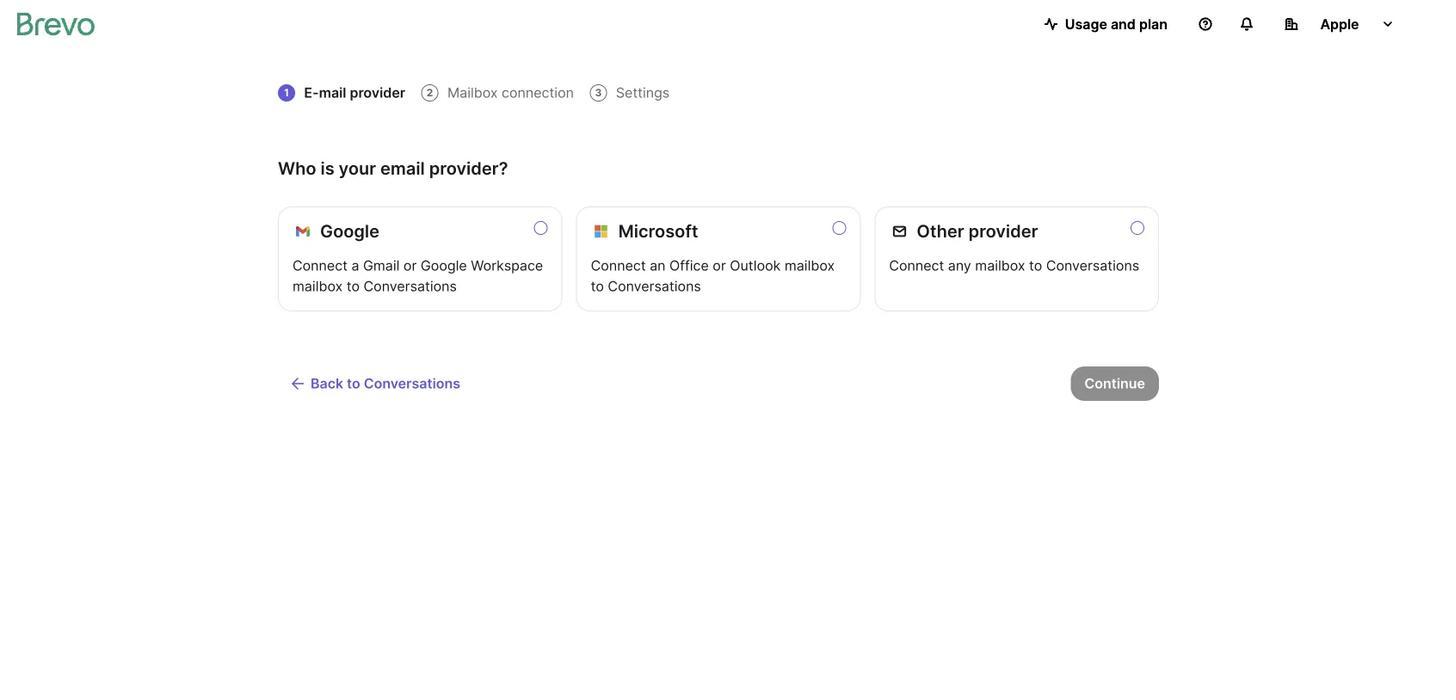 Task type: vqa. For each thing, say whether or not it's contained in the screenshot.
'Apple' "BUTTON"
yes



Task type: locate. For each thing, give the bounding box(es) containing it.
Microsoft radio
[[576, 207, 861, 312]]

Other provider radio
[[875, 207, 1160, 312]]

connect
[[293, 257, 348, 274], [591, 257, 646, 274], [890, 257, 945, 274]]

other
[[917, 221, 965, 242]]

conversations inside button
[[364, 375, 461, 392]]

conversations inside connect an office or outlook mailbox to conversations
[[608, 278, 701, 295]]

1 horizontal spatial google
[[421, 257, 467, 274]]

2 horizontal spatial connect
[[890, 257, 945, 274]]

or inside connect an office or outlook mailbox to conversations
[[713, 257, 726, 274]]

2 or from the left
[[713, 257, 726, 274]]

mailbox inside "other provider" radio
[[976, 257, 1026, 274]]

provider up the connect any mailbox to conversations
[[969, 221, 1039, 242]]

0 horizontal spatial provider
[[350, 84, 406, 101]]

apple button
[[1271, 7, 1409, 41]]

0 horizontal spatial connect
[[293, 257, 348, 274]]

google
[[320, 221, 380, 242], [421, 257, 467, 274]]

or inside connect a gmail or google workspace mailbox to conversations
[[404, 257, 417, 274]]

conversations inside "other provider" radio
[[1047, 257, 1140, 274]]

other provider
[[917, 221, 1039, 242]]

1 or from the left
[[404, 257, 417, 274]]

connect inside connect a gmail or google workspace mailbox to conversations
[[293, 257, 348, 274]]

your
[[339, 158, 376, 179]]

2 connect from the left
[[591, 257, 646, 274]]

email
[[381, 158, 425, 179]]

connect down the other
[[890, 257, 945, 274]]

connect an office or outlook mailbox to conversations
[[591, 257, 835, 295]]

1
[[284, 87, 289, 99]]

3 connect from the left
[[890, 257, 945, 274]]

google up a
[[320, 221, 380, 242]]

0 horizontal spatial mailbox
[[293, 278, 343, 295]]

an
[[650, 257, 666, 274]]

and
[[1111, 15, 1136, 32]]

1 horizontal spatial provider
[[969, 221, 1039, 242]]

0 horizontal spatial google
[[320, 221, 380, 242]]

or right office
[[713, 257, 726, 274]]

conversations inside connect a gmail or google workspace mailbox to conversations
[[364, 278, 457, 295]]

provider right mail in the top of the page
[[350, 84, 406, 101]]

apple
[[1321, 15, 1360, 32]]

connect left an
[[591, 257, 646, 274]]

provider
[[350, 84, 406, 101], [969, 221, 1039, 242]]

mail
[[319, 84, 346, 101]]

0 vertical spatial provider
[[350, 84, 406, 101]]

settings
[[616, 84, 670, 101]]

e-mail provider
[[304, 84, 406, 101]]

to
[[1030, 257, 1043, 274], [347, 278, 360, 295], [591, 278, 604, 295], [347, 375, 360, 392]]

0 vertical spatial google
[[320, 221, 380, 242]]

connect inside connect an office or outlook mailbox to conversations
[[591, 257, 646, 274]]

mailbox
[[785, 257, 835, 274], [976, 257, 1026, 274], [293, 278, 343, 295]]

or right gmail
[[404, 257, 417, 274]]

1 horizontal spatial mailbox
[[785, 257, 835, 274]]

connect inside "other provider" radio
[[890, 257, 945, 274]]

2 horizontal spatial mailbox
[[976, 257, 1026, 274]]

1 connect from the left
[[293, 257, 348, 274]]

connect a gmail or google workspace mailbox to conversations
[[293, 257, 543, 295]]

1 horizontal spatial or
[[713, 257, 726, 274]]

1 vertical spatial google
[[421, 257, 467, 274]]

google right gmail
[[421, 257, 467, 274]]

0 horizontal spatial or
[[404, 257, 417, 274]]

mailbox inside connect a gmail or google workspace mailbox to conversations
[[293, 278, 343, 295]]

1 horizontal spatial connect
[[591, 257, 646, 274]]

any
[[948, 257, 972, 274]]

1 vertical spatial provider
[[969, 221, 1039, 242]]

or
[[404, 257, 417, 274], [713, 257, 726, 274]]

to inside "other provider" radio
[[1030, 257, 1043, 274]]

or for microsoft
[[713, 257, 726, 274]]

back to conversations button
[[278, 367, 474, 401]]

connect left a
[[293, 257, 348, 274]]

conversations
[[1047, 257, 1140, 274], [364, 278, 457, 295], [608, 278, 701, 295], [364, 375, 461, 392]]

connect any mailbox to conversations
[[890, 257, 1140, 274]]



Task type: describe. For each thing, give the bounding box(es) containing it.
workspace
[[471, 257, 543, 274]]

google inside connect a gmail or google workspace mailbox to conversations
[[421, 257, 467, 274]]

to inside button
[[347, 375, 360, 392]]

mailbox
[[448, 84, 498, 101]]

who is your email provider?
[[278, 158, 508, 179]]

2
[[427, 87, 433, 99]]

usage
[[1065, 15, 1108, 32]]

usage and plan
[[1065, 15, 1168, 32]]

gmail
[[363, 257, 400, 274]]

connect for microsoft
[[591, 257, 646, 274]]

to inside connect a gmail or google workspace mailbox to conversations
[[347, 278, 360, 295]]

outlook
[[730, 257, 781, 274]]

to inside connect an office or outlook mailbox to conversations
[[591, 278, 604, 295]]

provider inside radio
[[969, 221, 1039, 242]]

mailbox inside connect an office or outlook mailbox to conversations
[[785, 257, 835, 274]]

or for google
[[404, 257, 417, 274]]

back to conversations
[[311, 375, 461, 392]]

a
[[352, 257, 359, 274]]

provider?
[[429, 158, 508, 179]]

e-
[[304, 84, 319, 101]]

Google radio
[[278, 207, 563, 312]]

3
[[595, 87, 602, 99]]

usage and plan button
[[1031, 7, 1182, 41]]

office
[[670, 257, 709, 274]]

microsoft
[[619, 221, 699, 242]]

is
[[321, 158, 335, 179]]

plan
[[1140, 15, 1168, 32]]

who
[[278, 158, 316, 179]]

connect for google
[[293, 257, 348, 274]]

connection
[[502, 84, 574, 101]]

back
[[311, 375, 344, 392]]

connect for other provider
[[890, 257, 945, 274]]

mailbox connection
[[448, 84, 574, 101]]



